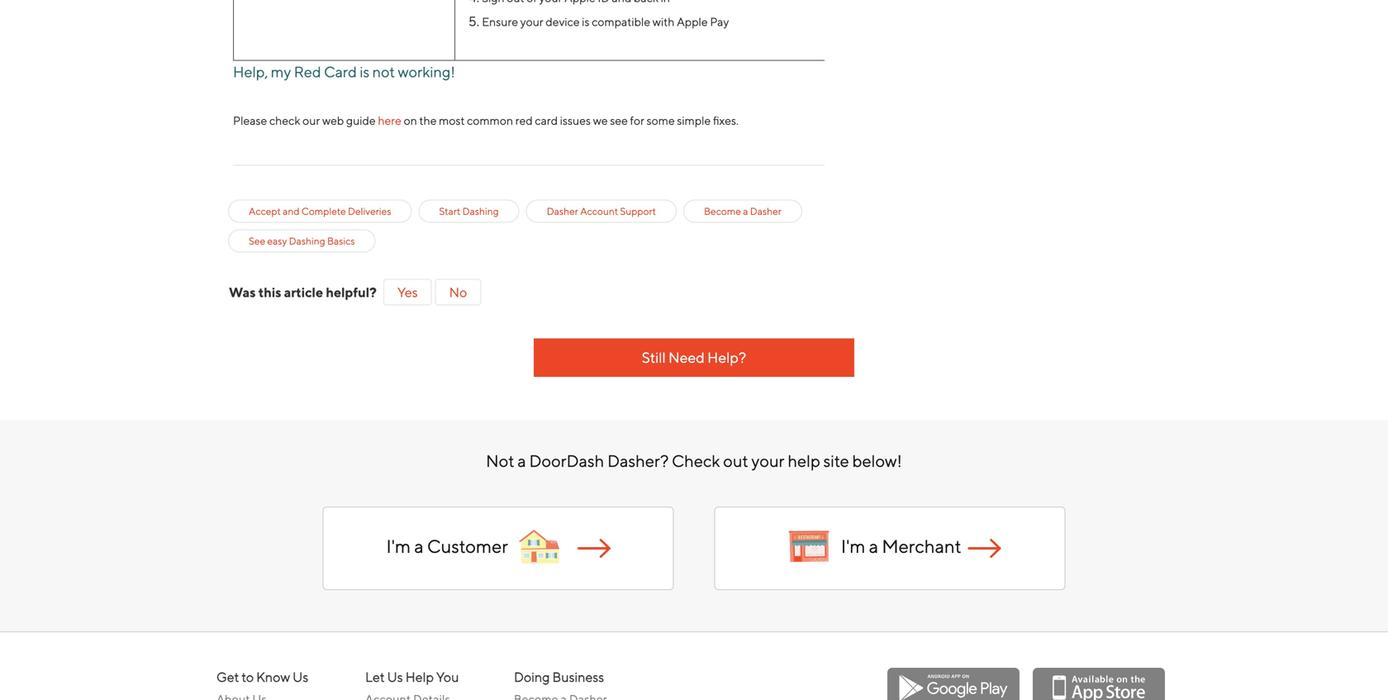 Task type: vqa. For each thing, say whether or not it's contained in the screenshot.
'Need'
yes



Task type: locate. For each thing, give the bounding box(es) containing it.
i'm left customer
[[386, 536, 411, 557]]

2 us from the left
[[387, 669, 403, 685]]

dasher left the account
[[547, 206, 579, 217]]

1 vertical spatial dashing
[[289, 235, 325, 247]]

please
[[233, 114, 267, 127]]

a right become
[[743, 206, 749, 217]]

become a dasher link
[[704, 204, 782, 219]]

still need help? link
[[534, 339, 855, 377]]

my
[[271, 63, 291, 80]]

0 horizontal spatial dasher
[[547, 206, 579, 217]]

a right not
[[518, 451, 526, 471]]

1 horizontal spatial is
[[582, 15, 590, 29]]

accept
[[249, 206, 281, 217]]

0 horizontal spatial is
[[360, 63, 370, 80]]

a
[[743, 206, 749, 217], [518, 451, 526, 471], [414, 536, 424, 557], [869, 536, 879, 557]]

accept and complete deliveries
[[249, 206, 391, 217]]

basics
[[327, 235, 355, 247]]

0 horizontal spatial dashing
[[289, 235, 325, 247]]

working!
[[398, 63, 456, 80]]

dasher account support link
[[547, 204, 656, 219]]

dashing inside start dashing link
[[463, 206, 499, 217]]

a for customer
[[414, 536, 424, 557]]

1 horizontal spatial your
[[752, 451, 785, 471]]

us right let
[[387, 669, 403, 685]]

1 vertical spatial your
[[752, 451, 785, 471]]

dashing right start
[[463, 206, 499, 217]]

0 vertical spatial your
[[521, 15, 544, 29]]

here link
[[378, 114, 402, 127]]

help
[[788, 451, 821, 471]]

0 horizontal spatial your
[[521, 15, 544, 29]]

is
[[582, 15, 590, 29], [360, 63, 370, 80]]

some
[[647, 114, 675, 127]]

on
[[404, 114, 417, 127]]

below!
[[853, 451, 903, 471]]

support
[[620, 206, 656, 217]]

your
[[521, 15, 544, 29], [752, 451, 785, 471]]

1 horizontal spatial dashing
[[463, 206, 499, 217]]

us
[[293, 669, 309, 685], [387, 669, 403, 685]]

help?
[[708, 349, 747, 366]]

helpful?
[[326, 285, 377, 300]]

to
[[242, 669, 254, 685]]

device
[[546, 15, 580, 29]]

issues
[[560, 114, 591, 127]]

us right know
[[293, 669, 309, 685]]

start dashing link
[[439, 204, 499, 219]]

dashing inside the 'see easy dashing basics' link
[[289, 235, 325, 247]]

become a dasher
[[704, 206, 782, 217]]

no button
[[435, 279, 481, 306]]

complete
[[302, 206, 346, 217]]

0 horizontal spatial i'm
[[386, 536, 411, 557]]

accept and complete deliveries link
[[249, 204, 391, 219]]

ensure your device is compatible with apple pay
[[482, 15, 729, 29]]

i'm a merchant link
[[715, 507, 1066, 590]]

not
[[373, 63, 395, 80]]

compatible
[[592, 15, 651, 29]]

1 horizontal spatial dasher
[[750, 206, 782, 217]]

your right out
[[752, 451, 785, 471]]

1 i'm from the left
[[386, 536, 411, 557]]

pay
[[710, 15, 729, 29]]

i'm left merchant
[[841, 536, 866, 557]]

a left customer
[[414, 536, 424, 557]]

red
[[294, 63, 321, 80]]

1 horizontal spatial i'm
[[841, 536, 866, 557]]

help,
[[233, 63, 268, 80]]

out
[[724, 451, 749, 471]]

red
[[516, 114, 533, 127]]

dasher
[[547, 206, 579, 217], [750, 206, 782, 217]]

a for dasher
[[743, 206, 749, 217]]

here
[[378, 114, 402, 127]]

guide
[[346, 114, 376, 127]]

0 vertical spatial is
[[582, 15, 590, 29]]

still need help?
[[642, 349, 747, 366]]

0 vertical spatial dashing
[[463, 206, 499, 217]]

common
[[467, 114, 513, 127]]

start dashing
[[439, 206, 499, 217]]

check
[[269, 114, 301, 127]]

i'm for i'm a merchant
[[841, 536, 866, 557]]

need
[[669, 349, 705, 366]]

dasher?
[[608, 451, 669, 471]]

i'm a merchant image
[[969, 539, 1002, 558]]

dashing right easy
[[289, 235, 325, 247]]

1 dasher from the left
[[547, 206, 579, 217]]

site
[[824, 451, 850, 471]]

see easy dashing basics link
[[249, 234, 355, 249]]

i'm a merchant
[[841, 536, 962, 557]]

let us help you
[[365, 669, 459, 685]]

0 horizontal spatial us
[[293, 669, 309, 685]]

i'm a customer
[[386, 536, 508, 557]]

2 i'm from the left
[[841, 536, 866, 557]]

i'm a customer link
[[323, 507, 674, 590]]

dasher right become
[[750, 206, 782, 217]]

dashing
[[463, 206, 499, 217], [289, 235, 325, 247]]

get to know us
[[217, 669, 309, 685]]

i'm
[[386, 536, 411, 557], [841, 536, 866, 557]]

with
[[653, 15, 675, 29]]

article
[[284, 285, 323, 300]]

is left not
[[360, 63, 370, 80]]

and
[[283, 206, 300, 217]]

you
[[437, 669, 459, 685]]

web
[[322, 114, 344, 127]]

your left device
[[521, 15, 544, 29]]

1 horizontal spatial us
[[387, 669, 403, 685]]

is right device
[[582, 15, 590, 29]]

still
[[642, 349, 666, 366]]

a left merchant
[[869, 536, 879, 557]]



Task type: describe. For each thing, give the bounding box(es) containing it.
see
[[610, 114, 628, 127]]

account
[[581, 206, 619, 217]]

start
[[439, 206, 461, 217]]

for
[[630, 114, 645, 127]]

become
[[704, 206, 742, 217]]

yes
[[398, 285, 418, 300]]

2 dasher from the left
[[750, 206, 782, 217]]

deliveries
[[348, 206, 391, 217]]

1 us from the left
[[293, 669, 309, 685]]

our
[[303, 114, 320, 127]]

doing
[[514, 669, 550, 685]]

this
[[259, 285, 282, 300]]

a for doordash
[[518, 451, 526, 471]]

not a doordash dasher? check out your help site below!
[[486, 451, 903, 471]]

see
[[249, 235, 265, 247]]

customer
[[427, 536, 508, 557]]

most
[[439, 114, 465, 127]]

doordash
[[530, 451, 605, 471]]

easy
[[267, 235, 287, 247]]

help, my red card is not working!
[[233, 63, 456, 80]]

a for merchant
[[869, 536, 879, 557]]

simple
[[677, 114, 711, 127]]

was
[[229, 285, 256, 300]]

card
[[535, 114, 558, 127]]

i'm for i'm a customer
[[386, 536, 411, 557]]

get
[[217, 669, 239, 685]]

please check our web guide here on the most common red card issues we see for some simple fixes.
[[233, 114, 739, 127]]

i'm a customer image
[[508, 516, 570, 578]]

apple
[[677, 15, 708, 29]]

not
[[486, 451, 515, 471]]

see easy dashing basics
[[249, 235, 355, 247]]

the
[[420, 114, 437, 127]]

dasher account support
[[547, 206, 656, 217]]

was this article helpful?
[[229, 285, 377, 300]]

we
[[593, 114, 608, 127]]

1 vertical spatial is
[[360, 63, 370, 80]]

yes button
[[384, 279, 432, 306]]

know
[[256, 669, 290, 685]]

help
[[406, 669, 434, 685]]

card
[[324, 63, 357, 80]]

ensure
[[482, 15, 518, 29]]

fixes.
[[713, 114, 739, 127]]

check
[[672, 451, 720, 471]]

business
[[553, 669, 604, 685]]

no
[[449, 285, 467, 300]]

merchant
[[882, 536, 962, 557]]

doing business
[[514, 669, 604, 685]]

let
[[365, 669, 385, 685]]



